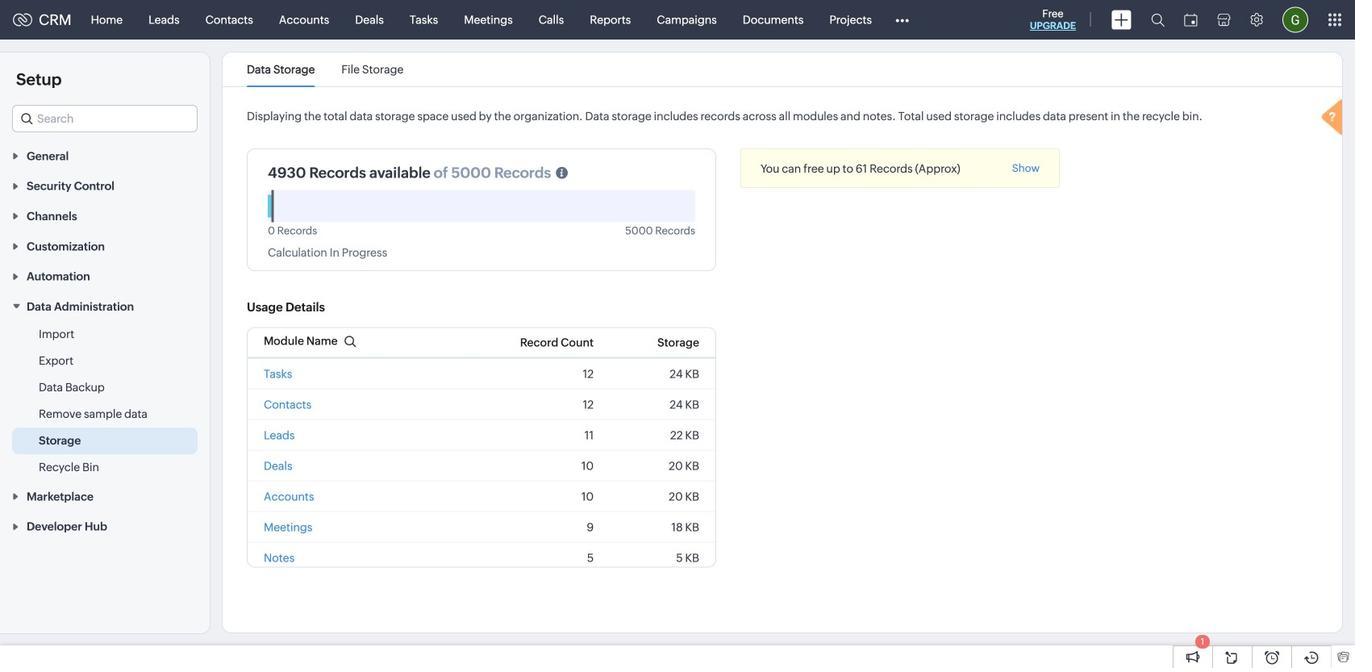 Task type: describe. For each thing, give the bounding box(es) containing it.
profile image
[[1283, 7, 1309, 33]]

Other Modules field
[[885, 7, 920, 33]]

loading image
[[1318, 97, 1351, 141]]



Task type: locate. For each thing, give the bounding box(es) containing it.
region
[[0, 321, 210, 481]]

search image
[[1151, 13, 1165, 27]]

create menu image
[[1112, 10, 1132, 29]]

create menu element
[[1102, 0, 1142, 39]]

profile element
[[1273, 0, 1318, 39]]

logo image
[[13, 13, 32, 26]]

None field
[[12, 105, 198, 132]]

calendar image
[[1185, 13, 1198, 26]]

search element
[[1142, 0, 1175, 40]]

Search text field
[[13, 106, 197, 132]]



Task type: vqa. For each thing, say whether or not it's contained in the screenshot.
field
yes



